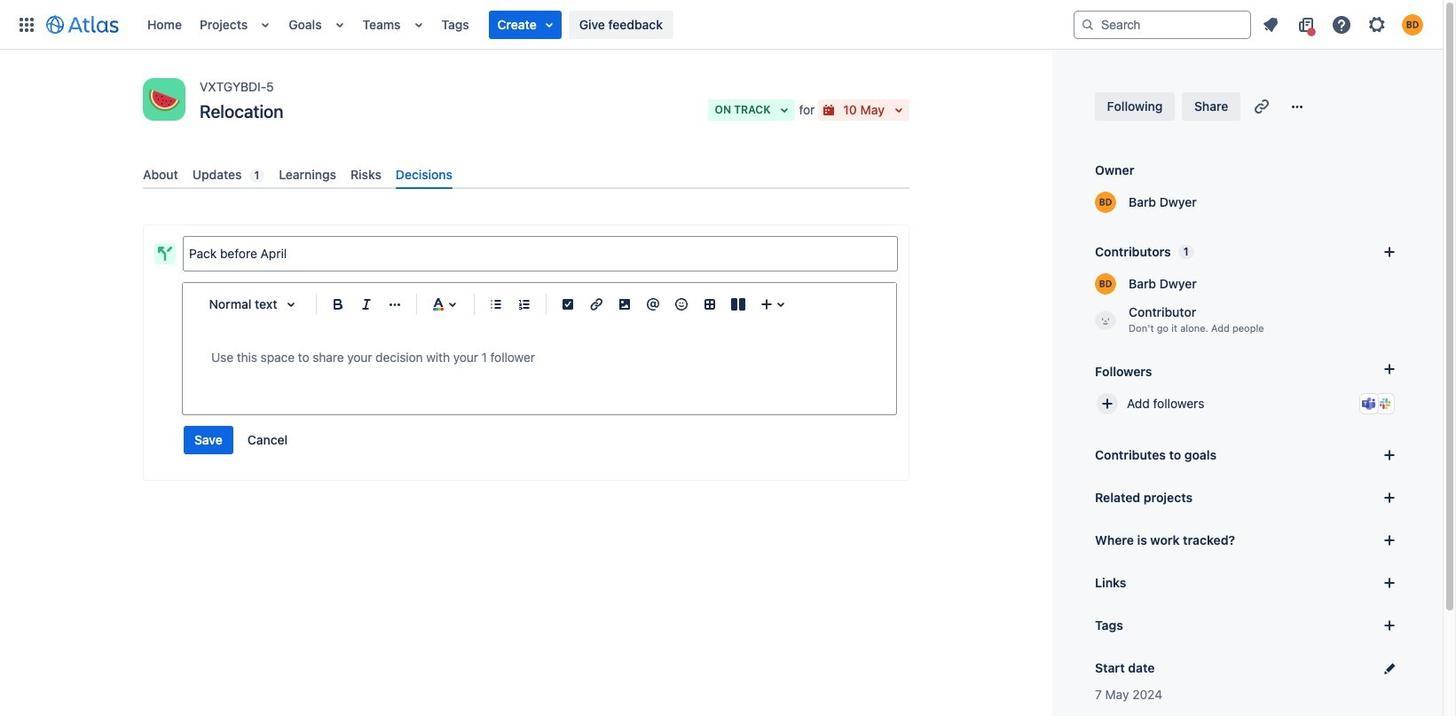 Task type: locate. For each thing, give the bounding box(es) containing it.
1 horizontal spatial list
[[1255, 10, 1432, 39]]

add image, video, or file image
[[614, 294, 635, 315]]

slack logo showing nan channels are connected to this project image
[[1378, 397, 1392, 411]]

None search field
[[1074, 10, 1251, 39]]

add follower image
[[1097, 393, 1118, 414]]

decision icon image
[[158, 247, 172, 261]]

list item inside top 'element'
[[489, 10, 561, 39]]

group
[[184, 426, 298, 454]]

help image
[[1331, 14, 1352, 35]]

search image
[[1081, 17, 1095, 31]]

add a follower image
[[1379, 358, 1400, 380]]

bullet list ⌘⇧8 image
[[485, 294, 507, 315]]

notifications image
[[1260, 14, 1281, 35]]

banner
[[0, 0, 1443, 50]]

numbered list ⌘⇧7 image
[[514, 294, 535, 315]]

Main content area, start typing to enter text. text field
[[211, 347, 868, 368]]

action item [] image
[[557, 294, 579, 315]]

list
[[138, 0, 1074, 49], [1255, 10, 1432, 39]]

tab list
[[136, 160, 917, 189]]

list item
[[489, 10, 561, 39]]

bold ⌘b image
[[327, 294, 349, 315]]



Task type: vqa. For each thing, say whether or not it's contained in the screenshot.
Mention @ image
yes



Task type: describe. For each thing, give the bounding box(es) containing it.
italic ⌘i image
[[356, 294, 377, 315]]

0 horizontal spatial list
[[138, 0, 1074, 49]]

text formatting group
[[324, 290, 409, 319]]

top element
[[11, 0, 1074, 49]]

msteams logo showing  channels are connected to this project image
[[1362, 397, 1376, 411]]

list formatting group
[[482, 290, 539, 319]]

emoji : image
[[671, 294, 692, 315]]

Search field
[[1074, 10, 1251, 39]]

layouts image
[[728, 294, 749, 315]]

mention @ image
[[642, 294, 664, 315]]

account image
[[1402, 14, 1423, 35]]

link ⌘k image
[[586, 294, 607, 315]]

switch to... image
[[16, 14, 37, 35]]

What's the summary of your decision? text field
[[184, 238, 897, 270]]

table ⇧⌥t image
[[699, 294, 721, 315]]

settings image
[[1366, 14, 1388, 35]]

more formatting image
[[384, 294, 406, 315]]



